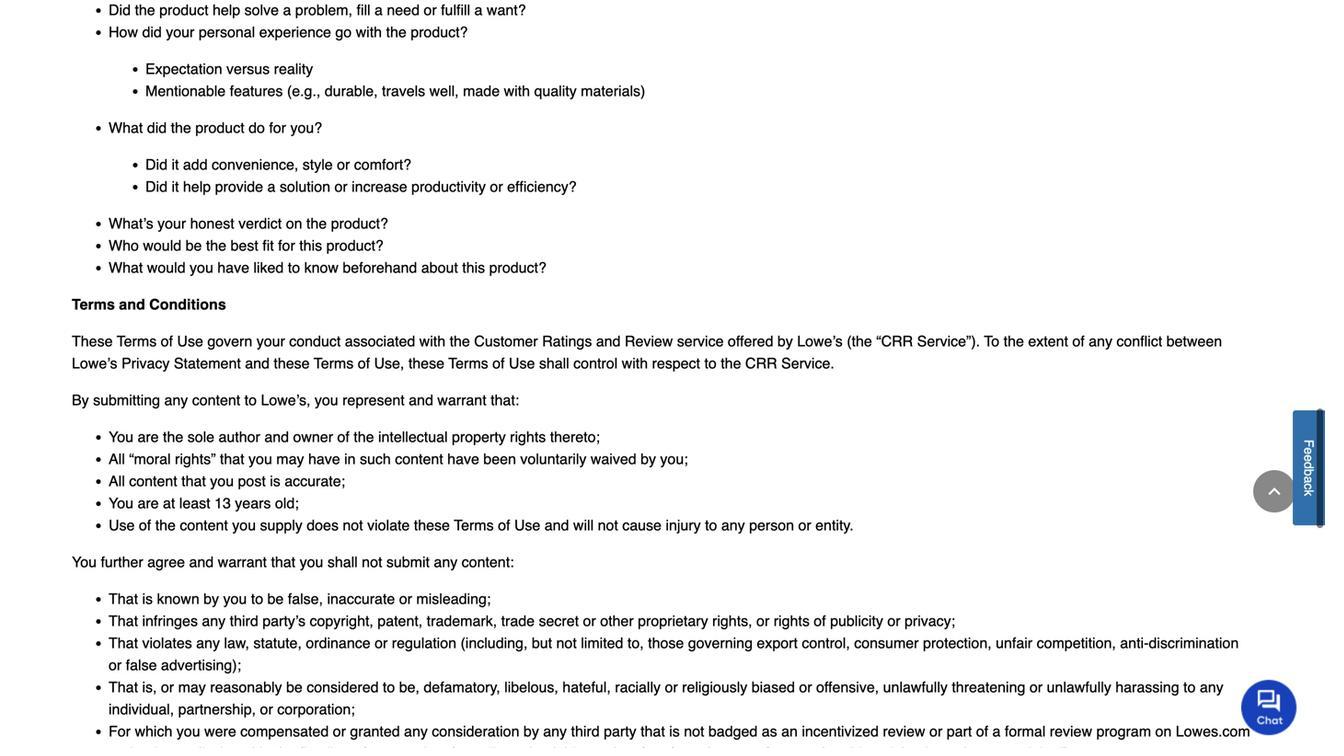 Task type: locate. For each thing, give the bounding box(es) containing it.
2 vertical spatial you
[[72, 554, 97, 571]]

go
[[335, 24, 352, 41]]

content
[[192, 392, 241, 409], [395, 451, 444, 468], [129, 473, 177, 490], [180, 517, 228, 534]]

0 vertical spatial would
[[143, 237, 182, 254]]

rights
[[510, 429, 546, 446], [774, 613, 810, 630]]

did right how
[[142, 24, 162, 41]]

a up "k"
[[1302, 476, 1317, 483]]

in inside 'you are the sole author and owner of the intellectual property rights thereto; all "moral rights" that you may have in such content have been voluntarily waived by you; all content that you post is accurate; you are at least 13 years old; use of the content you supply does not violate these terms of use and will not cause injury to any person or entity.'
[[344, 451, 356, 468]]

1 vertical spatial would
[[147, 259, 186, 276]]

1 vertical spatial in
[[259, 745, 271, 749]]

you left at
[[109, 495, 134, 512]]

1 vertical spatial are
[[138, 495, 159, 512]]

these terms of use govern your conduct associated with the customer ratings and review service offered by lowe's (the "crr service"). to the extent of any conflict between lowe's privacy statement and these terms of use, these terms of use shall control with respect to the crr service.
[[72, 333, 1223, 372]]

0 horizontal spatial review
[[403, 745, 446, 749]]

any right 'granted'
[[404, 723, 428, 740]]

review up opinion
[[883, 723, 926, 740]]

1 horizontal spatial warrant
[[438, 392, 487, 409]]

are
[[138, 429, 159, 446], [138, 495, 159, 512]]

product? up beforehand
[[326, 237, 384, 254]]

the down mentionable
[[171, 119, 191, 136]]

0 vertical spatial product
[[159, 1, 209, 18]]

2 e from the top
[[1302, 455, 1317, 462]]

1 horizontal spatial be
[[268, 591, 284, 608]]

2 vertical spatial be
[[286, 679, 303, 696]]

0 horizontal spatial have
[[218, 259, 250, 276]]

with right made
[[504, 82, 530, 99]]

lowes.com
[[1176, 723, 1251, 740]]

these right the use,
[[409, 355, 445, 372]]

0 horizontal spatial third
[[230, 613, 259, 630]]

is inside 'you are the sole author and owner of the intellectual property rights thereto; all "moral rights" that you may have in such content have been voluntarily waived by you; all content that you post is accurate; you are at least 13 years old; use of the content you supply does not violate these terms of use and will not cause injury to any person or entity.'
[[270, 473, 281, 490]]

defamatory,
[[424, 679, 501, 696]]

what's
[[109, 215, 153, 232]]

in down compensated
[[259, 745, 271, 749]]

1 vertical spatial (e.g.,
[[450, 745, 484, 749]]

religiously
[[682, 679, 748, 696]]

1 horizontal spatial in
[[344, 451, 356, 468]]

that down author
[[220, 451, 245, 468]]

terms down conduct
[[314, 355, 354, 372]]

travels
[[382, 82, 426, 99]]

did left add at the top of the page
[[145, 156, 168, 173]]

0 vertical spatial may
[[276, 451, 304, 468]]

0 vertical spatial in
[[344, 451, 356, 468]]

1 horizontal spatial review
[[883, 723, 926, 740]]

racially
[[615, 679, 661, 696]]

ordinance
[[306, 635, 371, 652]]

1 vertical spatial for
[[278, 237, 295, 254]]

1 vertical spatial lowe's
[[72, 355, 117, 372]]

add
[[183, 156, 208, 173]]

1 vertical spatial did
[[145, 156, 168, 173]]

other
[[601, 613, 634, 630]]

any left 'person'
[[722, 517, 746, 534]]

considered
[[307, 679, 379, 696]]

the down at
[[155, 517, 176, 534]]

1 horizontal spatial shall
[[539, 355, 570, 372]]

unlawfully down competition,
[[1047, 679, 1112, 696]]

0 vertical spatial on
[[286, 215, 302, 232]]

waived
[[591, 451, 637, 468]]

at
[[163, 495, 175, 512]]

a inside did it add convenience, style or comfort? did it help provide a solution or increase productivity or efficiency?
[[267, 178, 276, 195]]

false,
[[288, 591, 323, 608]]

third up law,
[[230, 613, 259, 630]]

that down further
[[109, 591, 138, 608]]

incentivized
[[802, 723, 879, 740]]

1 horizontal spatial have
[[308, 451, 340, 468]]

review up the opinion");
[[1050, 723, 1093, 740]]

may
[[276, 451, 304, 468], [178, 679, 206, 696]]

the
[[135, 1, 155, 18], [386, 24, 407, 41], [171, 119, 191, 136], [307, 215, 327, 232], [206, 237, 227, 254], [450, 333, 470, 350], [1004, 333, 1025, 350], [721, 355, 742, 372], [163, 429, 183, 446], [354, 429, 374, 446], [155, 517, 176, 534], [275, 745, 295, 749], [704, 745, 724, 749]]

your inside these terms of use govern your conduct associated with the customer ratings and review service offered by lowe's (the "crr service"). to the extent of any conflict between lowe's privacy statement and these terms of use, these terms of use shall control with respect to the crr service.
[[257, 333, 285, 350]]

that left the is,
[[109, 679, 138, 696]]

you up 'conditions'
[[190, 259, 213, 276]]

but down 'secret'
[[532, 635, 553, 652]]

to right 'liked'
[[288, 259, 300, 276]]

1 horizontal spatial (e.g.,
[[450, 745, 484, 749]]

shall
[[539, 355, 570, 372], [328, 554, 358, 571]]

review
[[883, 723, 926, 740], [1050, 723, 1093, 740], [403, 745, 446, 749]]

0 vertical spatial are
[[138, 429, 159, 446]]

these
[[274, 355, 310, 372], [409, 355, 445, 372], [414, 517, 450, 534]]

product inside did the product help solve a problem, fill a need or fulfill a want? how did your personal experience go with the product?
[[159, 1, 209, 18]]

to
[[985, 333, 1000, 350]]

1 horizontal spatial help
[[213, 1, 241, 18]]

honest inside what's your honest verdict on the product? who would be the best fit for this product? what would you have liked to know beforehand about this product?
[[190, 215, 234, 232]]

to right injury
[[705, 517, 718, 534]]

did down mentionable
[[147, 119, 167, 136]]

are up "moral
[[138, 429, 159, 446]]

owner
[[293, 429, 333, 446]]

review down consideration
[[403, 745, 446, 749]]

it left add at the top of the page
[[172, 156, 179, 173]]

govern
[[207, 333, 253, 350]]

0 vertical spatial did
[[109, 1, 131, 18]]

terms up these at the top left of the page
[[72, 296, 115, 313]]

did for did the product help solve a problem, fill a need or fulfill a want? how did your personal experience go with the product?
[[109, 1, 131, 18]]

to left lowe's,
[[245, 392, 257, 409]]

solve
[[245, 1, 279, 18]]

0 vertical spatial you
[[109, 429, 134, 446]]

0 horizontal spatial in
[[259, 745, 271, 749]]

0 vertical spatial what
[[109, 119, 143, 136]]

0 horizontal spatial on
[[286, 215, 302, 232]]

0 horizontal spatial but
[[532, 635, 553, 652]]

by submitting any content to lowe's, you represent and warrant that:
[[72, 392, 520, 409]]

unlawfully down consumer
[[884, 679, 948, 696]]

have down "best"
[[218, 259, 250, 276]]

you up 13
[[210, 473, 234, 490]]

0 vertical spatial lowe's
[[798, 333, 843, 350]]

0 vertical spatial shall
[[539, 355, 570, 372]]

1 vertical spatial may
[[178, 679, 206, 696]]

experience
[[259, 24, 331, 41]]

by
[[778, 333, 794, 350], [641, 451, 656, 468], [204, 591, 219, 608], [524, 723, 539, 740]]

(e.g.,
[[287, 82, 321, 99], [450, 745, 484, 749]]

have
[[218, 259, 250, 276], [308, 451, 340, 468], [448, 451, 480, 468]]

badged
[[709, 723, 758, 740]]

rights"
[[175, 451, 216, 468]]

of down 'granted'
[[354, 745, 367, 749]]

quality
[[534, 82, 577, 99]]

a
[[283, 1, 291, 18], [375, 1, 383, 18], [475, 1, 483, 18], [267, 178, 276, 195], [1302, 476, 1317, 483], [993, 723, 1001, 740]]

this up know
[[299, 237, 322, 254]]

conduct
[[289, 333, 341, 350]]

opinion");
[[1013, 745, 1074, 749]]

or left "efficiency?"
[[490, 178, 503, 195]]

party's
[[263, 613, 306, 630]]

would
[[143, 237, 182, 254], [147, 259, 186, 276]]

product? inside did the product help solve a problem, fill a need or fulfill a want? how did your personal experience go with the product?
[[411, 24, 468, 41]]

0 vertical spatial rights
[[510, 429, 546, 446]]

be
[[186, 237, 202, 254], [268, 591, 284, 608], [286, 679, 303, 696]]

1 vertical spatial it
[[172, 178, 179, 195]]

1 horizontal spatial rights
[[774, 613, 810, 630]]

that up least in the left bottom of the page
[[182, 473, 206, 490]]

not left submit
[[362, 554, 382, 571]]

or up limited
[[583, 613, 596, 630]]

proprietary
[[638, 613, 709, 630]]

associated
[[345, 333, 415, 350]]

the down solution
[[307, 215, 327, 232]]

lowe's
[[798, 333, 843, 350], [72, 355, 117, 372]]

not right will on the left of page
[[598, 517, 619, 534]]

solution
[[280, 178, 331, 195]]

are left at
[[138, 495, 159, 512]]

all left "moral
[[109, 451, 125, 468]]

with down fill
[[356, 24, 382, 41]]

1 vertical spatial honest
[[964, 745, 1009, 749]]

warrant down supply
[[218, 554, 267, 571]]

1 horizontal spatial on
[[1156, 723, 1172, 740]]

for
[[269, 119, 286, 136], [278, 237, 295, 254]]

service.
[[782, 355, 835, 372]]

rights inside 'you are the sole author and owner of the intellectual property rights thereto; all "moral rights" that you may have in such content have been voluntarily waived by you; all content that you post is accurate; you are at least 13 years old; use of the content you supply does not violate these terms of use and will not cause injury to any person or entity.'
[[510, 429, 546, 446]]

0 vertical spatial honest
[[190, 215, 234, 232]]

product? down the fulfill
[[411, 24, 468, 41]]

0 horizontal spatial rights
[[510, 429, 546, 446]]

on right verdict
[[286, 215, 302, 232]]

1 horizontal spatial but
[[823, 745, 843, 749]]

and
[[119, 296, 145, 313], [596, 333, 621, 350], [245, 355, 270, 372], [409, 392, 434, 409], [265, 429, 289, 446], [545, 517, 569, 534], [189, 554, 214, 571]]

terms up content:
[[454, 517, 494, 534]]

product down party
[[588, 745, 637, 749]]

a left formal
[[993, 723, 1001, 740]]

mentionable
[[145, 82, 226, 99]]

e up b
[[1302, 455, 1317, 462]]

0 vertical spatial but
[[532, 635, 553, 652]]

been
[[484, 451, 516, 468]]

and left owner
[[265, 429, 289, 446]]

for
[[109, 723, 131, 740]]

use up the statement
[[177, 333, 203, 350]]

1 horizontal spatial lowe's
[[798, 333, 843, 350]]

0 horizontal spatial unlawfully
[[884, 679, 948, 696]]

for inside what's your honest verdict on the product? who would be the best fit for this product? what would you have liked to know beforehand about this product?
[[278, 237, 295, 254]]

product
[[159, 1, 209, 18], [195, 119, 245, 136], [588, 745, 637, 749]]

0 vertical spatial it
[[172, 156, 179, 173]]

1 vertical spatial rights
[[774, 613, 810, 630]]

or right solution
[[335, 178, 348, 195]]

to inside these terms of use govern your conduct associated with the customer ratings and review service offered by lowe's (the "crr service"). to the extent of any conflict between lowe's privacy statement and these terms of use, these terms of use shall control with respect to the crr service.
[[705, 355, 717, 372]]

for right do
[[269, 119, 286, 136]]

have inside what's your honest verdict on the product? who would be the best fit for this product? what would you have liked to know beforehand about this product?
[[218, 259, 250, 276]]

1 horizontal spatial third
[[571, 723, 600, 740]]

1 vertical spatial what
[[109, 259, 143, 276]]

product inside that is known by you to be false, inaccurate or misleading; that infringes any third party's copyright, patent, trademark, trade secret or other proprietary rights, or rights of publicity or privacy; that violates any law, statute, ordinance or regulation (including, but not limited to, those governing export control, consumer protection, unfair competition, anti-discrimination or false advertising); that is, or may reasonably be considered to be, defamatory, libelous, hateful, racially or religiously biased or offensive, unlawfully threatening or unlawfully harassing to any individual, partnership, or corporation; for which you were compensated or granted any consideration by any third party that is not badged as an incentivized review or part of a formal review program on lowes.com or that is not disclosed in the first line of your review (e.g., "i received this product free from the manufacturer, but this opinion is my honest opinion");
[[588, 745, 637, 749]]

0 horizontal spatial lowe's
[[72, 355, 117, 372]]

1 unlawfully from the left
[[884, 679, 948, 696]]

verdict
[[239, 215, 282, 232]]

0 vertical spatial did
[[142, 24, 162, 41]]

with inside expectation versus reality mentionable features (e.g., durable, travels well, made with quality materials)
[[504, 82, 530, 99]]

1 horizontal spatial honest
[[964, 745, 1009, 749]]

did inside did the product help solve a problem, fill a need or fulfill a want? how did your personal experience go with the product?
[[109, 1, 131, 18]]

that left infringes
[[109, 613, 138, 630]]

1 horizontal spatial unlawfully
[[1047, 679, 1112, 696]]

use down customer
[[509, 355, 535, 372]]

infringes
[[142, 613, 198, 630]]

provide
[[215, 178, 263, 195]]

supply
[[260, 517, 303, 534]]

disclosed
[[194, 745, 255, 749]]

0 vertical spatial all
[[109, 451, 125, 468]]

1 vertical spatial all
[[109, 473, 125, 490]]

or up patent,
[[399, 591, 412, 608]]

be,
[[399, 679, 420, 696]]

product? down increase
[[331, 215, 388, 232]]

what inside what's your honest verdict on the product? who would be the best fit for this product? what would you have liked to know beforehand about this product?
[[109, 259, 143, 276]]

a inside that is known by you to be false, inaccurate or misleading; that infringes any third party's copyright, patent, trademark, trade secret or other proprietary rights, or rights of publicity or privacy; that violates any law, statute, ordinance or regulation (including, but not limited to, those governing export control, consumer protection, unfair competition, anti-discrimination or false advertising); that is, or may reasonably be considered to be, defamatory, libelous, hateful, racially or religiously biased or offensive, unlawfully threatening or unlawfully harassing to any individual, partnership, or corporation; for which you were compensated or granted any consideration by any third party that is not badged as an incentivized review or part of a formal review program on lowes.com or that is not disclosed in the first line of your review (e.g., "i received this product free from the manufacturer, but this opinion is my honest opinion");
[[993, 723, 1001, 740]]

best
[[231, 237, 259, 254]]

1 vertical spatial shall
[[328, 554, 358, 571]]

law,
[[224, 635, 250, 652]]

0 horizontal spatial be
[[186, 237, 202, 254]]

0 vertical spatial for
[[269, 119, 286, 136]]

that
[[220, 451, 245, 468], [182, 473, 206, 490], [271, 554, 296, 571], [641, 723, 666, 740], [126, 745, 150, 749]]

in left such
[[344, 451, 356, 468]]

crr
[[746, 355, 778, 372]]

ratings
[[542, 333, 592, 350]]

by up service.
[[778, 333, 794, 350]]

rights up export
[[774, 613, 810, 630]]

these inside 'you are the sole author and owner of the intellectual property rights thereto; all "moral rights" that you may have in such content have been voluntarily waived by you; all content that you post is accurate; you are at least 13 years old; use of the content you supply does not violate these terms of use and will not cause injury to any person or entity.'
[[414, 517, 450, 534]]

2 horizontal spatial review
[[1050, 723, 1093, 740]]

1 vertical spatial help
[[183, 178, 211, 195]]

2 horizontal spatial be
[[286, 679, 303, 696]]

a down convenience,
[[267, 178, 276, 195]]

rights up voluntarily
[[510, 429, 546, 446]]

0 horizontal spatial may
[[178, 679, 206, 696]]

opinion
[[874, 745, 922, 749]]

1 all from the top
[[109, 451, 125, 468]]

to inside 'you are the sole author and owner of the intellectual property rights thereto; all "moral rights" that you may have in such content have been voluntarily waived by you; all content that you post is accurate; you are at least 13 years old; use of the content you supply does not violate these terms of use and will not cause injury to any person or entity.'
[[705, 517, 718, 534]]

1 vertical spatial on
[[1156, 723, 1172, 740]]

0 horizontal spatial honest
[[190, 215, 234, 232]]

which
[[135, 723, 173, 740]]

have up accurate; in the bottom left of the page
[[308, 451, 340, 468]]

regulation
[[392, 635, 457, 652]]

e
[[1302, 448, 1317, 455], [1302, 455, 1317, 462]]

you;
[[661, 451, 688, 468]]

0 horizontal spatial help
[[183, 178, 211, 195]]

0 vertical spatial help
[[213, 1, 241, 18]]

of
[[161, 333, 173, 350], [1073, 333, 1085, 350], [358, 355, 370, 372], [493, 355, 505, 372], [337, 429, 350, 446], [139, 517, 151, 534], [498, 517, 510, 534], [814, 613, 827, 630], [977, 723, 989, 740], [354, 745, 367, 749]]

2 what from the top
[[109, 259, 143, 276]]

help inside did the product help solve a problem, fill a need or fulfill a want? how did your personal experience go with the product?
[[213, 1, 241, 18]]

line
[[327, 745, 350, 749]]

statement
[[174, 355, 241, 372]]

lowe's up service.
[[798, 333, 843, 350]]

or up consumer
[[888, 613, 901, 630]]

f e e d b a c k button
[[1294, 411, 1326, 526]]

this right the about
[[462, 259, 485, 276]]

d
[[1302, 462, 1317, 469]]

0 horizontal spatial shall
[[328, 554, 358, 571]]

did up what's
[[145, 178, 168, 195]]

accurate;
[[285, 473, 345, 490]]

0 horizontal spatial warrant
[[218, 554, 267, 571]]

1 vertical spatial you
[[109, 495, 134, 512]]

0 horizontal spatial (e.g.,
[[287, 82, 321, 99]]

1 horizontal spatial may
[[276, 451, 304, 468]]

on inside that is known by you to be false, inaccurate or misleading; that infringes any third party's copyright, patent, trademark, trade secret or other proprietary rights, or rights of publicity or privacy; that violates any law, statute, ordinance or regulation (including, but not limited to, those governing export control, consumer protection, unfair competition, anti-discrimination or false advertising); that is, or may reasonably be considered to be, defamatory, libelous, hateful, racially or religiously biased or offensive, unlawfully threatening or unlawfully harassing to any individual, partnership, or corporation; for which you were compensated or granted any consideration by any third party that is not badged as an incentivized review or part of a formal review program on lowes.com or that is not disclosed in the first line of your review (e.g., "i received this product free from the manufacturer, but this opinion is my honest opinion");
[[1156, 723, 1172, 740]]

shall inside these terms of use govern your conduct associated with the customer ratings and review service offered by lowe's (the "crr service"). to the extent of any conflict between lowe's privacy statement and these terms of use, these terms of use shall control with respect to the crr service.
[[539, 355, 570, 372]]

any up 'lowes.com'
[[1201, 679, 1224, 696]]

any up the sole in the bottom of the page
[[164, 392, 188, 409]]

0 vertical spatial be
[[186, 237, 202, 254]]

2 vertical spatial product
[[588, 745, 637, 749]]

or left the fulfill
[[424, 1, 437, 18]]

or up export
[[757, 613, 770, 630]]

to left be,
[[383, 679, 395, 696]]

conditions
[[149, 296, 226, 313]]

0 vertical spatial (e.g.,
[[287, 82, 321, 99]]



Task type: vqa. For each thing, say whether or not it's contained in the screenshot.
further
yes



Task type: describe. For each thing, give the bounding box(es) containing it.
well,
[[430, 82, 459, 99]]

and up control
[[596, 333, 621, 350]]

property
[[452, 429, 506, 446]]

you for further
[[72, 554, 97, 571]]

of up content:
[[498, 517, 510, 534]]

those
[[648, 635, 684, 652]]

respect
[[652, 355, 701, 372]]

or left false
[[109, 657, 122, 674]]

the down offered
[[721, 355, 742, 372]]

you down years
[[232, 517, 256, 534]]

use left will on the left of page
[[515, 517, 541, 534]]

the down badged
[[704, 745, 724, 749]]

you up law,
[[223, 591, 247, 608]]

or up my
[[930, 723, 943, 740]]

(e.g., inside expectation versus reality mentionable features (e.g., durable, travels well, made with quality materials)
[[287, 82, 321, 99]]

governing
[[688, 635, 753, 652]]

may inside that is known by you to be false, inaccurate or misleading; that infringes any third party's copyright, patent, trademark, trade secret or other proprietary rights, or rights of publicity or privacy; that violates any law, statute, ordinance or regulation (including, but not limited to, those governing export control, consumer protection, unfair competition, anti-discrimination or false advertising); that is, or may reasonably be considered to be, defamatory, libelous, hateful, racially or religiously biased or offensive, unlawfully threatening or unlawfully harassing to any individual, partnership, or corporation; for which you were compensated or granted any consideration by any third party that is not badged as an incentivized review or part of a formal review program on lowes.com or that is not disclosed in the first line of your review (e.g., "i received this product free from the manufacturer, but this opinion is my honest opinion");
[[178, 679, 206, 696]]

any up 'advertising);'
[[196, 635, 220, 652]]

any inside 'you are the sole author and owner of the intellectual property rights thereto; all "moral rights" that you may have in such content have been voluntarily waived by you; all content that you post is accurate; you are at least 13 years old; use of the content you supply does not violate these terms of use and will not cause injury to any person or entity.'
[[722, 517, 746, 534]]

chevron up image
[[1266, 482, 1284, 501]]

product? up customer
[[489, 259, 547, 276]]

1 what from the top
[[109, 119, 143, 136]]

the left "best"
[[206, 237, 227, 254]]

2 are from the top
[[138, 495, 159, 512]]

terms inside 'you are the sole author and owner of the intellectual property rights thereto; all "moral rights" that you may have in such content have been voluntarily waived by you; all content that you post is accurate; you are at least 13 years old; use of the content you supply does not violate these terms of use and will not cause injury to any person or entity.'
[[454, 517, 494, 534]]

reasonably
[[210, 679, 282, 696]]

and right 'agree'
[[189, 554, 214, 571]]

author
[[219, 429, 260, 446]]

submitting
[[93, 392, 160, 409]]

manufacturer,
[[729, 745, 819, 749]]

you up false,
[[300, 554, 324, 571]]

to right harassing on the bottom right of the page
[[1184, 679, 1196, 696]]

2 it from the top
[[172, 178, 179, 195]]

by up received
[[524, 723, 539, 740]]

anti-
[[1121, 635, 1149, 652]]

control,
[[802, 635, 851, 652]]

competition,
[[1037, 635, 1117, 652]]

or up compensated
[[260, 701, 273, 718]]

1 vertical spatial but
[[823, 745, 843, 749]]

consideration
[[432, 723, 520, 740]]

the right to
[[1004, 333, 1025, 350]]

you up post
[[249, 451, 272, 468]]

biased
[[752, 679, 795, 696]]

a inside button
[[1302, 476, 1317, 483]]

want?
[[487, 1, 526, 18]]

made
[[463, 82, 500, 99]]

of right extent
[[1073, 333, 1085, 350]]

0 vertical spatial warrant
[[438, 392, 487, 409]]

an
[[782, 723, 798, 740]]

any inside these terms of use govern your conduct associated with the customer ratings and review service offered by lowe's (the "crr service"). to the extent of any conflict between lowe's privacy statement and these terms of use, these terms of use shall control with respect to the crr service.
[[1089, 333, 1113, 350]]

your inside what's your honest verdict on the product? who would be the best fit for this product? what would you have liked to know beforehand about this product?
[[158, 215, 186, 232]]

4 that from the top
[[109, 679, 138, 696]]

(e.g., inside that is known by you to be false, inaccurate or misleading; that infringes any third party's copyright, patent, trademark, trade secret or other proprietary rights, or rights of publicity or privacy; that violates any law, statute, ordinance or regulation (including, but not limited to, those governing export control, consumer protection, unfair competition, anti-discrimination or false advertising); that is, or may reasonably be considered to be, defamatory, libelous, hateful, racially or religiously biased or offensive, unlawfully threatening or unlawfully harassing to any individual, partnership, or corporation; for which you were compensated or granted any consideration by any third party that is not badged as an incentivized review or part of a formal review program on lowes.com or that is not disclosed in the first line of your review (e.g., "i received this product free from the manufacturer, but this opinion is my honest opinion");
[[450, 745, 484, 749]]

post
[[238, 473, 266, 490]]

not down 'secret'
[[557, 635, 577, 652]]

of up the privacy
[[161, 333, 173, 350]]

0 vertical spatial third
[[230, 613, 259, 630]]

or up formal
[[1030, 679, 1043, 696]]

of up control,
[[814, 613, 827, 630]]

convenience,
[[212, 156, 299, 173]]

this right received
[[561, 745, 584, 749]]

on inside what's your honest verdict on the product? who would be the best fit for this product? what would you have liked to know beforehand about this product?
[[286, 215, 302, 232]]

voluntarily
[[521, 451, 587, 468]]

to up party's
[[251, 591, 263, 608]]

k
[[1302, 490, 1317, 496]]

or up line
[[333, 723, 346, 740]]

first
[[299, 745, 323, 749]]

1 vertical spatial third
[[571, 723, 600, 740]]

compensated
[[240, 723, 329, 740]]

fit
[[263, 237, 274, 254]]

conflict
[[1117, 333, 1163, 350]]

offensive,
[[817, 679, 880, 696]]

rights inside that is known by you to be false, inaccurate or misleading; that infringes any third party's copyright, patent, trademark, trade secret or other proprietary rights, or rights of publicity or privacy; that violates any law, statute, ordinance or regulation (including, but not limited to, those governing export control, consumer protection, unfair competition, anti-discrimination or false advertising); that is, or may reasonably be considered to be, defamatory, libelous, hateful, racially or religiously biased or offensive, unlawfully threatening or unlawfully harassing to any individual, partnership, or corporation; for which you were compensated or granted any consideration by any third party that is not badged as an incentivized review or part of a formal review program on lowes.com or that is not disclosed in the first line of your review (e.g., "i received this product free from the manufacturer, but this opinion is my honest opinion");
[[774, 613, 810, 630]]

by right "known"
[[204, 591, 219, 608]]

my
[[941, 745, 960, 749]]

1 are from the top
[[138, 429, 159, 446]]

that down supply
[[271, 554, 296, 571]]

customer
[[474, 333, 538, 350]]

is up from
[[670, 723, 680, 740]]

submit
[[387, 554, 430, 571]]

or down for
[[109, 745, 122, 749]]

the left the sole in the bottom of the page
[[163, 429, 183, 446]]

productivity
[[412, 178, 486, 195]]

or right the is,
[[161, 679, 174, 696]]

terms up the privacy
[[117, 333, 157, 350]]

these down conduct
[[274, 355, 310, 372]]

with inside did the product help solve a problem, fill a need or fulfill a want? how did your personal experience go with the product?
[[356, 24, 382, 41]]

of down customer
[[493, 355, 505, 372]]

you for are
[[109, 429, 134, 446]]

or down patent,
[[375, 635, 388, 652]]

you up owner
[[315, 392, 339, 409]]

or right the style on the top of page
[[337, 156, 350, 173]]

who
[[109, 237, 139, 254]]

least
[[179, 495, 210, 512]]

fill
[[357, 1, 371, 18]]

do
[[249, 119, 265, 136]]

sole
[[188, 429, 215, 446]]

privacy
[[122, 355, 170, 372]]

the down the need
[[386, 24, 407, 41]]

content down the statement
[[192, 392, 241, 409]]

with down review
[[622, 355, 648, 372]]

1 vertical spatial did
[[147, 119, 167, 136]]

"i
[[488, 745, 497, 749]]

known
[[157, 591, 200, 608]]

to inside what's your honest verdict on the product? who would be the best fit for this product? what would you have liked to know beforehand about this product?
[[288, 259, 300, 276]]

or inside 'you are the sole author and owner of the intellectual property rights thereto; all "moral rights" that you may have in such content have been voluntarily waived by you; all content that you post is accurate; you are at least 13 years old; use of the content you supply does not violate these terms of use and will not cause injury to any person or entity.'
[[799, 517, 812, 534]]

2 horizontal spatial have
[[448, 451, 480, 468]]

is,
[[142, 679, 157, 696]]

consumer
[[855, 635, 919, 652]]

will
[[574, 517, 594, 534]]

problem,
[[295, 1, 353, 18]]

1 it from the top
[[172, 156, 179, 173]]

formal
[[1005, 723, 1046, 740]]

2 vertical spatial did
[[145, 178, 168, 195]]

or inside did the product help solve a problem, fill a need or fulfill a want? how did your personal experience go with the product?
[[424, 1, 437, 18]]

not up from
[[684, 723, 705, 740]]

by inside 'you are the sole author and owner of the intellectual property rights thereto; all "moral rights" that you may have in such content have been voluntarily waived by you; all content that you post is accurate; you are at least 13 years old; use of the content you supply does not violate these terms of use and will not cause injury to any person or entity.'
[[641, 451, 656, 468]]

not right does
[[343, 517, 363, 534]]

by
[[72, 392, 89, 409]]

not down the which
[[169, 745, 190, 749]]

trade
[[501, 613, 535, 630]]

advertising);
[[161, 657, 241, 674]]

that down the which
[[126, 745, 150, 749]]

"moral
[[129, 451, 171, 468]]

a right the fulfill
[[475, 1, 483, 18]]

f e e d b a c k
[[1302, 440, 1317, 496]]

features
[[230, 82, 283, 99]]

between
[[1167, 333, 1223, 350]]

be inside what's your honest verdict on the product? who would be the best fit for this product? what would you have liked to know beforehand about this product?
[[186, 237, 202, 254]]

is left my
[[926, 745, 937, 749]]

violate
[[367, 517, 410, 534]]

1 vertical spatial product
[[195, 119, 245, 136]]

f
[[1302, 440, 1317, 448]]

content down "moral
[[129, 473, 177, 490]]

a up experience
[[283, 1, 291, 18]]

control
[[574, 355, 618, 372]]

1 vertical spatial be
[[268, 591, 284, 608]]

may inside 'you are the sole author and owner of the intellectual property rights thereto; all "moral rights" that you may have in such content have been voluntarily waived by you; all content that you post is accurate; you are at least 13 years old; use of the content you supply does not violate these terms of use and will not cause injury to any person or entity.'
[[276, 451, 304, 468]]

export
[[757, 635, 798, 652]]

is down the which
[[155, 745, 165, 749]]

3 that from the top
[[109, 635, 138, 652]]

did inside did the product help solve a problem, fill a need or fulfill a want? how did your personal experience go with the product?
[[142, 24, 162, 41]]

statute,
[[254, 635, 302, 652]]

that up free
[[641, 723, 666, 740]]

injury
[[666, 517, 701, 534]]

1 vertical spatial warrant
[[218, 554, 267, 571]]

this down 'incentivized'
[[847, 745, 870, 749]]

2 all from the top
[[109, 473, 125, 490]]

have for liked
[[218, 259, 250, 276]]

your inside that is known by you to be false, inaccurate or misleading; that infringes any third party's copyright, patent, trademark, trade secret or other proprietary rights, or rights of publicity or privacy; that violates any law, statute, ordinance or regulation (including, but not limited to, those governing export control, consumer protection, unfair competition, anti-discrimination or false advertising); that is, or may reasonably be considered to be, defamatory, libelous, hateful, racially or religiously biased or offensive, unlawfully threatening or unlawfully harassing to any individual, partnership, or corporation; for which you were compensated or granted any consideration by any third party that is not badged as an incentivized review or part of a formal review program on lowes.com or that is not disclosed in the first line of your review (e.g., "i received this product free from the manufacturer, but this opinion is my honest opinion");
[[371, 745, 399, 749]]

1 that from the top
[[109, 591, 138, 608]]

terms down customer
[[449, 355, 489, 372]]

the up such
[[354, 429, 374, 446]]

2 that from the top
[[109, 613, 138, 630]]

the down compensated
[[275, 745, 295, 749]]

a right fill
[[375, 1, 383, 18]]

and left will on the left of page
[[545, 517, 569, 534]]

you are the sole author and owner of the intellectual property rights thereto; all "moral rights" that you may have in such content have been voluntarily waived by you; all content that you post is accurate; you are at least 13 years old; use of the content you supply does not violate these terms of use and will not cause injury to any person or entity.
[[109, 429, 854, 534]]

use up further
[[109, 517, 135, 534]]

you inside what's your honest verdict on the product? who would be the best fit for this product? what would you have liked to know beforehand about this product?
[[190, 259, 213, 276]]

any up received
[[543, 723, 567, 740]]

about
[[421, 259, 458, 276]]

help inside did it add convenience, style or comfort? did it help provide a solution or increase productivity or efficiency?
[[183, 178, 211, 195]]

you left were
[[177, 723, 200, 740]]

content:
[[462, 554, 514, 571]]

any up misleading;
[[434, 554, 458, 571]]

scroll to top element
[[1254, 471, 1296, 513]]

years
[[235, 495, 271, 512]]

person
[[750, 517, 795, 534]]

to,
[[628, 635, 644, 652]]

or right racially
[[665, 679, 678, 696]]

secret
[[539, 613, 579, 630]]

extent
[[1029, 333, 1069, 350]]

your inside did the product help solve a problem, fill a need or fulfill a want? how did your personal experience go with the product?
[[166, 24, 195, 41]]

content down least in the left bottom of the page
[[180, 517, 228, 534]]

of right owner
[[337, 429, 350, 446]]

1 e from the top
[[1302, 448, 1317, 455]]

by inside these terms of use govern your conduct associated with the customer ratings and review service offered by lowe's (the "crr service"). to the extent of any conflict between lowe's privacy statement and these terms of use, these terms of use shall control with respect to the crr service.
[[778, 333, 794, 350]]

have for in
[[308, 451, 340, 468]]

you further agree and warrant that you shall not submit any content:
[[72, 554, 514, 571]]

represent
[[343, 392, 405, 409]]

you?
[[290, 119, 322, 136]]

know
[[304, 259, 339, 276]]

in inside that is known by you to be false, inaccurate or misleading; that infringes any third party's copyright, patent, trademark, trade secret or other proprietary rights, or rights of publicity or privacy; that violates any law, statute, ordinance or regulation (including, but not limited to, those governing export control, consumer protection, unfair competition, anti-discrimination or false advertising); that is, or may reasonably be considered to be, defamatory, libelous, hateful, racially or religiously biased or offensive, unlawfully threatening or unlawfully harassing to any individual, partnership, or corporation; for which you were compensated or granted any consideration by any third party that is not badged as an incentivized review or part of a formal review program on lowes.com or that is not disclosed in the first line of your review (e.g., "i received this product free from the manufacturer, but this opinion is my honest opinion");
[[259, 745, 271, 749]]

of right part
[[977, 723, 989, 740]]

chat invite button image
[[1242, 680, 1298, 736]]

service").
[[918, 333, 981, 350]]

further
[[101, 554, 143, 571]]

fulfill
[[441, 1, 471, 18]]

the up how
[[135, 1, 155, 18]]

offered
[[728, 333, 774, 350]]

the left customer
[[450, 333, 470, 350]]

2 unlawfully from the left
[[1047, 679, 1112, 696]]

b
[[1302, 469, 1317, 476]]

any up law,
[[202, 613, 226, 630]]

and up 'intellectual'
[[409, 392, 434, 409]]

granted
[[350, 723, 400, 740]]

entity.
[[816, 517, 854, 534]]

did for did it add convenience, style or comfort? did it help provide a solution or increase productivity or efficiency?
[[145, 156, 168, 173]]

honest inside that is known by you to be false, inaccurate or misleading; that infringes any third party's copyright, patent, trademark, trade secret or other proprietary rights, or rights of publicity or privacy; that violates any law, statute, ordinance or regulation (including, but not limited to, those governing export control, consumer protection, unfair competition, anti-discrimination or false advertising); that is, or may reasonably be considered to be, defamatory, libelous, hateful, racially or religiously biased or offensive, unlawfully threatening or unlawfully harassing to any individual, partnership, or corporation; for which you were compensated or granted any consideration by any third party that is not badged as an incentivized review or part of a formal review program on lowes.com or that is not disclosed in the first line of your review (e.g., "i received this product free from the manufacturer, but this opinion is my honest opinion");
[[964, 745, 1009, 749]]

or right biased
[[800, 679, 813, 696]]

and left 'conditions'
[[119, 296, 145, 313]]

style
[[303, 156, 333, 173]]

efficiency?
[[507, 178, 577, 195]]

partnership,
[[178, 701, 256, 718]]

that:
[[491, 392, 520, 409]]

is left "known"
[[142, 591, 153, 608]]



